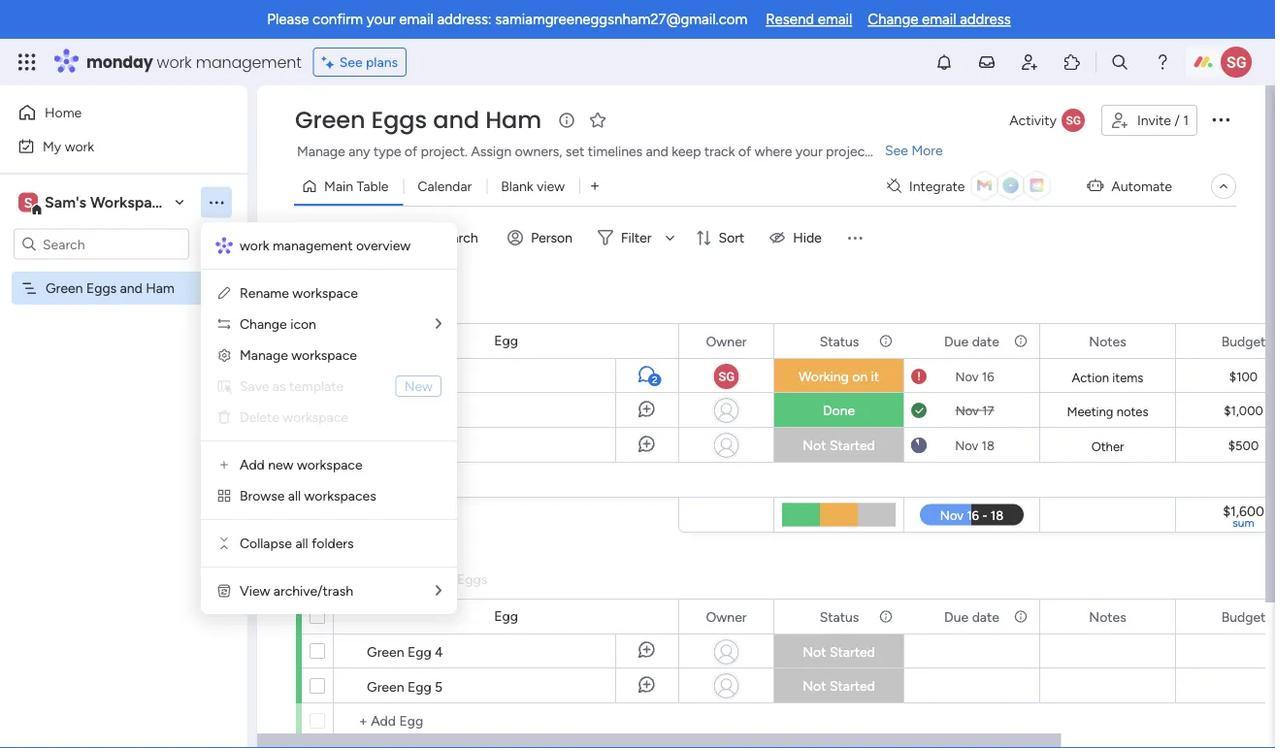 Task type: describe. For each thing, give the bounding box(es) containing it.
2 not from the top
[[803, 644, 826, 660]]

egg for green egg 1
[[408, 368, 432, 384]]

all for collapse
[[295, 535, 308, 552]]

automate
[[1112, 178, 1172, 195]]

blank
[[501, 178, 533, 195]]

manage workspace
[[240, 347, 357, 363]]

save
[[240, 378, 269, 395]]

3
[[435, 438, 442, 454]]

overview
[[356, 237, 411, 254]]

owners,
[[515, 143, 562, 160]]

delete workspace image
[[216, 410, 232, 425]]

1 owner field from the top
[[701, 330, 752, 352]]

inbox image
[[977, 52, 997, 72]]

v2 overdue deadline image
[[911, 367, 927, 386]]

delete workspace
[[240, 409, 348, 426]]

change for change email address
[[868, 11, 918, 28]]

1 budget from the top
[[1221, 333, 1266, 349]]

ham inside list box
[[146, 280, 175, 296]]

folders
[[312, 535, 354, 552]]

view archive/trash
[[240, 583, 353, 599]]

$100
[[1229, 369, 1258, 385]]

nov for nov 16
[[955, 369, 979, 384]]

1 for invite / 1
[[1183, 112, 1189, 129]]

$500
[[1228, 438, 1259, 454]]

1 of from the left
[[405, 143, 418, 160]]

0 vertical spatial and
[[433, 104, 480, 136]]

nov for nov 17
[[956, 403, 979, 418]]

dapulse integrations image
[[887, 179, 901, 194]]

2 horizontal spatial and
[[646, 143, 668, 160]]

invite members image
[[1020, 52, 1039, 72]]

2 vertical spatial work
[[240, 237, 269, 254]]

main table
[[324, 178, 389, 195]]

workspace for delete workspace
[[283, 409, 348, 426]]

change email address link
[[868, 11, 1011, 28]]

resend
[[766, 11, 814, 28]]

18
[[982, 438, 995, 453]]

new for new
[[404, 378, 433, 395]]

2 due from the top
[[944, 608, 969, 625]]

add view image
[[591, 179, 599, 193]]

autopilot image
[[1087, 173, 1104, 198]]

project.
[[421, 143, 468, 160]]

where
[[755, 143, 792, 160]]

1 vertical spatial 2
[[435, 403, 442, 419]]

resend email link
[[766, 11, 852, 28]]

action items
[[1072, 370, 1144, 385]]

rename workspace
[[240, 285, 358, 301]]

address:
[[437, 11, 492, 28]]

and inside the green eggs and ham list box
[[120, 280, 142, 296]]

any
[[349, 143, 370, 160]]

add new workspace image
[[216, 457, 232, 473]]

1 for green egg 1
[[435, 368, 441, 384]]

see more link
[[883, 141, 945, 160]]

activity
[[1010, 112, 1057, 129]]

manage for manage workspace
[[240, 347, 288, 363]]

2 budget field from the top
[[1217, 606, 1271, 627]]

manage for manage any type of project. assign owners, set timelines and keep track of where your project stands.
[[297, 143, 345, 160]]

workspace for rename workspace
[[292, 285, 358, 301]]

1 notes field from the top
[[1084, 330, 1131, 352]]

other
[[1091, 439, 1124, 454]]

on
[[852, 368, 868, 385]]

blank view button
[[486, 171, 579, 202]]

hide
[[793, 230, 822, 246]]

calendar button
[[403, 171, 486, 202]]

egg for green egg 5
[[408, 678, 432, 695]]

my work
[[43, 138, 94, 154]]

meeting
[[1067, 404, 1114, 419]]

sort button
[[688, 222, 756, 253]]

0 vertical spatial your
[[367, 11, 396, 28]]

browse all workspaces image
[[216, 488, 232, 504]]

view
[[537, 178, 565, 195]]

type
[[374, 143, 401, 160]]

Search field
[[431, 224, 489, 251]]

nov 18
[[955, 438, 995, 453]]

1 started from the top
[[830, 437, 875, 454]]

invite / 1
[[1137, 112, 1189, 129]]

rename workspace image
[[216, 285, 232, 301]]

collapse all folders
[[240, 535, 354, 552]]

month for this month
[[374, 291, 433, 316]]

1 vertical spatial your
[[796, 143, 823, 160]]

1 due from the top
[[944, 333, 969, 349]]

2 button
[[615, 358, 678, 393]]

workspace selection element
[[18, 191, 171, 216]]

plans
[[366, 54, 398, 70]]

home
[[45, 104, 82, 121]]

filter
[[621, 230, 652, 246]]

see for see more
[[885, 142, 908, 159]]

see more
[[885, 142, 943, 159]]

work for my
[[65, 138, 94, 154]]

show board description image
[[555, 111, 578, 130]]

1 due date field from the top
[[940, 330, 1004, 352]]

workspaces
[[304, 488, 376, 504]]

manage any type of project. assign owners, set timelines and keep track of where your project stands.
[[297, 143, 916, 160]]

email for resend email
[[818, 11, 852, 28]]

$1,000
[[1224, 403, 1263, 419]]

see plans
[[339, 54, 398, 70]]

change icon
[[240, 316, 316, 332]]

green egg 5
[[367, 678, 443, 695]]

work for monday
[[157, 51, 192, 73]]

select product image
[[17, 52, 37, 72]]

menu containing work management overview
[[201, 222, 457, 614]]

menu item containing save as template
[[216, 375, 442, 398]]

This month field
[[329, 291, 438, 316]]

this month
[[334, 291, 433, 316]]

0 vertical spatial management
[[196, 51, 302, 73]]

date for second due date field from the top of the page
[[972, 608, 999, 625]]

workspace
[[90, 193, 169, 212]]

collapse board header image
[[1216, 179, 1232, 194]]

sum
[[1233, 516, 1255, 530]]

filter button
[[590, 222, 682, 253]]

notifications image
[[935, 52, 954, 72]]

green down green egg 1
[[367, 403, 404, 419]]

green eggs and ham list box
[[0, 268, 247, 567]]

17
[[982, 403, 994, 418]]

sort
[[719, 230, 745, 246]]

green egg 4
[[367, 643, 443, 660]]

green egg 2
[[367, 403, 442, 419]]

add to favorites image
[[588, 110, 608, 130]]

next month
[[334, 567, 436, 592]]

address
[[960, 11, 1011, 28]]

4
[[435, 643, 443, 660]]

/
[[1175, 112, 1180, 129]]

assign
[[471, 143, 512, 160]]

nov 16
[[955, 369, 994, 384]]

month for next month
[[377, 567, 436, 592]]

eggs inside the green eggs and ham list box
[[86, 280, 117, 296]]

activity button
[[1002, 105, 1094, 136]]

working on it
[[799, 368, 879, 385]]

2 owner field from the top
[[701, 606, 752, 627]]

service icon image
[[216, 378, 232, 394]]

blank view
[[501, 178, 565, 195]]

2 started from the top
[[830, 644, 875, 660]]

options image
[[1209, 107, 1233, 131]]

it
[[871, 368, 879, 385]]

integrate
[[909, 178, 965, 195]]

Search in workspace field
[[41, 233, 162, 255]]



Task type: vqa. For each thing, say whether or not it's contained in the screenshot.
the Action items at the right of the page
yes



Task type: locate. For each thing, give the bounding box(es) containing it.
0 vertical spatial ham
[[485, 104, 542, 136]]

0 vertical spatial not started
[[803, 437, 875, 454]]

0 vertical spatial manage
[[297, 143, 345, 160]]

see inside button
[[339, 54, 363, 70]]

this
[[334, 291, 369, 316]]

budget field up $100
[[1217, 330, 1271, 352]]

list arrow image
[[436, 584, 442, 598]]

month right this
[[374, 291, 433, 316]]

1 horizontal spatial 1
[[1183, 112, 1189, 129]]

1 budget field from the top
[[1217, 330, 1271, 352]]

1 vertical spatial month
[[377, 567, 436, 592]]

person
[[531, 230, 573, 246]]

0 vertical spatial month
[[374, 291, 433, 316]]

invite
[[1137, 112, 1171, 129]]

see left more
[[885, 142, 908, 159]]

0 horizontal spatial of
[[405, 143, 418, 160]]

3 nov from the top
[[955, 438, 979, 453]]

nov left 18
[[955, 438, 979, 453]]

workspace down the template
[[283, 409, 348, 426]]

0 horizontal spatial change
[[240, 316, 287, 332]]

due date up 'nov 16'
[[944, 333, 999, 349]]

green eggs and ham inside list box
[[46, 280, 175, 296]]

change right "resend email"
[[868, 11, 918, 28]]

2 vertical spatial not started
[[803, 678, 875, 694]]

search everything image
[[1110, 52, 1130, 72]]

next
[[334, 567, 373, 592]]

0 vertical spatial notes
[[1089, 333, 1126, 349]]

budget up $100
[[1221, 333, 1266, 349]]

and left keep
[[646, 143, 668, 160]]

monday work management
[[86, 51, 302, 73]]

green down green egg 4
[[367, 678, 404, 695]]

set
[[566, 143, 585, 160]]

0 horizontal spatial work
[[65, 138, 94, 154]]

menu item
[[216, 375, 442, 398]]

0 vertical spatial budget
[[1221, 333, 1266, 349]]

nov left 16
[[955, 369, 979, 384]]

1 up the green egg 2
[[435, 368, 441, 384]]

calendar
[[418, 178, 472, 195]]

1 vertical spatial notes field
[[1084, 606, 1131, 627]]

0 horizontal spatial see
[[339, 54, 363, 70]]

of
[[405, 143, 418, 160], [738, 143, 751, 160]]

budget down sum
[[1221, 608, 1266, 625]]

0 horizontal spatial email
[[399, 11, 434, 28]]

owner
[[706, 333, 747, 349], [706, 608, 747, 625]]

0 vertical spatial due date field
[[940, 330, 1004, 352]]

email for change email address
[[922, 11, 956, 28]]

not started
[[803, 437, 875, 454], [803, 644, 875, 660], [803, 678, 875, 694]]

all left the folders on the bottom of the page
[[295, 535, 308, 552]]

status field left column information image
[[815, 606, 864, 627]]

new down the main
[[302, 230, 330, 246]]

1 horizontal spatial ham
[[485, 104, 542, 136]]

change down rename
[[240, 316, 287, 332]]

project
[[826, 143, 870, 160]]

egg inside button
[[334, 230, 358, 246]]

sam green image
[[1221, 47, 1252, 78]]

green egg 1
[[367, 368, 441, 384]]

2 horizontal spatial work
[[240, 237, 269, 254]]

2 status from the top
[[820, 608, 859, 625]]

2 nov from the top
[[956, 403, 979, 418]]

archive/trash
[[274, 583, 353, 599]]

0 vertical spatial date
[[972, 333, 999, 349]]

0 horizontal spatial new
[[302, 230, 330, 246]]

due date for second due date field from the top of the page
[[944, 608, 999, 625]]

ham left rename workspace icon at the left top of the page
[[146, 280, 175, 296]]

0 vertical spatial green eggs and ham
[[295, 104, 542, 136]]

1 vertical spatial management
[[273, 237, 353, 254]]

green up green egg 5
[[367, 643, 404, 660]]

new
[[268, 457, 294, 473]]

1 not from the top
[[803, 437, 826, 454]]

1 horizontal spatial of
[[738, 143, 751, 160]]

1 vertical spatial notes
[[1089, 608, 1126, 625]]

1 horizontal spatial work
[[157, 51, 192, 73]]

eggs down search in workspace field
[[86, 280, 117, 296]]

and down search in workspace field
[[120, 280, 142, 296]]

status up working on it at the right of the page
[[820, 333, 859, 349]]

green down the green egg 2
[[367, 438, 404, 454]]

nov
[[955, 369, 979, 384], [956, 403, 979, 418], [955, 438, 979, 453]]

1 vertical spatial started
[[830, 644, 875, 660]]

angle down image
[[375, 230, 384, 245]]

0 vertical spatial change
[[868, 11, 918, 28]]

month right "next"
[[377, 567, 436, 592]]

please
[[267, 11, 309, 28]]

workspace up workspaces
[[297, 457, 363, 473]]

Budget field
[[1217, 330, 1271, 352], [1217, 606, 1271, 627]]

2 of from the left
[[738, 143, 751, 160]]

egg for green egg 3
[[408, 438, 432, 454]]

green down search in workspace field
[[46, 280, 83, 296]]

0 horizontal spatial eggs
[[86, 280, 117, 296]]

0 horizontal spatial 2
[[435, 403, 442, 419]]

1 vertical spatial owner field
[[701, 606, 752, 627]]

1 vertical spatial all
[[295, 535, 308, 552]]

menu image
[[845, 228, 865, 247]]

green eggs and ham up project.
[[295, 104, 542, 136]]

0 vertical spatial work
[[157, 51, 192, 73]]

1 vertical spatial status field
[[815, 606, 864, 627]]

nov left 17
[[956, 403, 979, 418]]

0 horizontal spatial manage
[[240, 347, 288, 363]]

workspace image
[[18, 192, 38, 213]]

work right monday
[[157, 51, 192, 73]]

workspace inside menu item
[[283, 409, 348, 426]]

manage workspace image
[[216, 347, 232, 363]]

$1,600 sum
[[1223, 503, 1264, 530]]

0 vertical spatial eggs
[[371, 104, 427, 136]]

monday
[[86, 51, 153, 73]]

1 vertical spatial nov
[[956, 403, 979, 418]]

management up 'rename workspace'
[[273, 237, 353, 254]]

1 due date from the top
[[944, 333, 999, 349]]

invite / 1 button
[[1101, 105, 1198, 136]]

3 not started from the top
[[803, 678, 875, 694]]

Owner field
[[701, 330, 752, 352], [701, 606, 752, 627]]

1 vertical spatial due
[[944, 608, 969, 625]]

0 vertical spatial new
[[302, 230, 330, 246]]

action
[[1072, 370, 1109, 385]]

new up the green egg 2
[[404, 378, 433, 395]]

date
[[972, 333, 999, 349], [972, 608, 999, 625]]

new inside menu item
[[404, 378, 433, 395]]

view
[[240, 583, 270, 599]]

2 vertical spatial and
[[120, 280, 142, 296]]

1 vertical spatial not
[[803, 644, 826, 660]]

1 horizontal spatial and
[[433, 104, 480, 136]]

main table button
[[294, 171, 403, 202]]

work right my
[[65, 138, 94, 154]]

notes
[[1117, 404, 1149, 419]]

2 vertical spatial started
[[830, 678, 875, 694]]

1 horizontal spatial manage
[[297, 143, 345, 160]]

sam's workspace
[[45, 193, 169, 212]]

0 vertical spatial due
[[944, 333, 969, 349]]

hide button
[[762, 222, 833, 253]]

0 vertical spatial notes field
[[1084, 330, 1131, 352]]

of right 'type'
[[405, 143, 418, 160]]

Status field
[[815, 330, 864, 352], [815, 606, 864, 627]]

ham
[[485, 104, 542, 136], [146, 280, 175, 296]]

option
[[0, 271, 247, 275]]

add
[[240, 457, 265, 473]]

icon
[[290, 316, 316, 332]]

work up rename
[[240, 237, 269, 254]]

browse
[[240, 488, 285, 504]]

1 status field from the top
[[815, 330, 864, 352]]

your up plans
[[367, 11, 396, 28]]

v2 done deadline image
[[911, 401, 927, 420]]

due date right column information image
[[944, 608, 999, 625]]

1 vertical spatial eggs
[[86, 280, 117, 296]]

work inside button
[[65, 138, 94, 154]]

all down add new workspace
[[288, 488, 301, 504]]

1 owner from the top
[[706, 333, 747, 349]]

3 not from the top
[[803, 678, 826, 694]]

1 status from the top
[[820, 333, 859, 349]]

workspace for manage workspace
[[291, 347, 357, 363]]

green inside list box
[[46, 280, 83, 296]]

workspace up the template
[[291, 347, 357, 363]]

0 horizontal spatial and
[[120, 280, 142, 296]]

1 vertical spatial status
[[820, 608, 859, 625]]

1 vertical spatial and
[[646, 143, 668, 160]]

collapse all folders image
[[216, 536, 232, 551]]

save as template
[[240, 378, 344, 395]]

1 vertical spatial date
[[972, 608, 999, 625]]

and
[[433, 104, 480, 136], [646, 143, 668, 160], [120, 280, 142, 296]]

1 date from the top
[[972, 333, 999, 349]]

rename
[[240, 285, 289, 301]]

5
[[435, 678, 443, 695]]

all for browse
[[288, 488, 301, 504]]

see
[[339, 54, 363, 70], [885, 142, 908, 159]]

your right where
[[796, 143, 823, 160]]

email up notifications image
[[922, 11, 956, 28]]

management down please
[[196, 51, 302, 73]]

stands.
[[873, 143, 916, 160]]

my
[[43, 138, 61, 154]]

due up 'nov 16'
[[944, 333, 969, 349]]

delete workspace menu item
[[216, 406, 442, 429]]

new inside button
[[302, 230, 330, 246]]

see for see plans
[[339, 54, 363, 70]]

1 vertical spatial green eggs and ham
[[46, 280, 175, 296]]

delete
[[240, 409, 279, 426]]

1 horizontal spatial new
[[404, 378, 433, 395]]

month inside field
[[374, 291, 433, 316]]

2 notes from the top
[[1089, 608, 1126, 625]]

1 vertical spatial budget
[[1221, 608, 1266, 625]]

1 horizontal spatial 2
[[652, 374, 658, 386]]

2 due date field from the top
[[940, 606, 1004, 627]]

1 right /
[[1183, 112, 1189, 129]]

0 horizontal spatial green eggs and ham
[[46, 280, 175, 296]]

0 horizontal spatial your
[[367, 11, 396, 28]]

green up the green egg 2
[[367, 368, 404, 384]]

0 vertical spatial owner field
[[701, 330, 752, 352]]

nov for nov 18
[[955, 438, 979, 453]]

0 vertical spatial see
[[339, 54, 363, 70]]

status field up working on it at the right of the page
[[815, 330, 864, 352]]

list arrow image
[[436, 317, 442, 331]]

green
[[295, 104, 365, 136], [46, 280, 83, 296], [367, 368, 404, 384], [367, 403, 404, 419], [367, 438, 404, 454], [367, 643, 404, 660], [367, 678, 404, 695]]

due date field up 'nov 16'
[[940, 330, 1004, 352]]

email right 'resend'
[[818, 11, 852, 28]]

1 notes from the top
[[1089, 333, 1126, 349]]

2 vertical spatial not
[[803, 678, 826, 694]]

0 horizontal spatial ham
[[146, 280, 175, 296]]

change icon image
[[216, 316, 232, 332]]

due date for 1st due date field from the top
[[944, 333, 999, 349]]

0 vertical spatial started
[[830, 437, 875, 454]]

meeting notes
[[1067, 404, 1149, 419]]

1 horizontal spatial change
[[868, 11, 918, 28]]

2 owner from the top
[[706, 608, 747, 625]]

0 vertical spatial status
[[820, 333, 859, 349]]

items
[[1112, 370, 1144, 385]]

month inside field
[[377, 567, 436, 592]]

status left column information image
[[820, 608, 859, 625]]

apps image
[[1063, 52, 1082, 72]]

home button
[[12, 97, 209, 128]]

Next month field
[[329, 567, 441, 592]]

due date field right column information image
[[940, 606, 1004, 627]]

1 horizontal spatial your
[[796, 143, 823, 160]]

Green Eggs and Ham field
[[290, 104, 546, 136]]

egg for new egg
[[334, 230, 358, 246]]

eggs
[[371, 104, 427, 136], [86, 280, 117, 296]]

timelines
[[588, 143, 643, 160]]

template
[[289, 378, 344, 395]]

new
[[302, 230, 330, 246], [404, 378, 433, 395]]

work
[[157, 51, 192, 73], [65, 138, 94, 154], [240, 237, 269, 254]]

1 horizontal spatial email
[[818, 11, 852, 28]]

Due date field
[[940, 330, 1004, 352], [940, 606, 1004, 627]]

egg for green egg 2
[[408, 403, 432, 419]]

1 vertical spatial new
[[404, 378, 433, 395]]

1 vertical spatial work
[[65, 138, 94, 154]]

ham up assign
[[485, 104, 542, 136]]

3 started from the top
[[830, 678, 875, 694]]

0 vertical spatial not
[[803, 437, 826, 454]]

view archive/trash image
[[216, 583, 232, 599]]

1 horizontal spatial green eggs and ham
[[295, 104, 542, 136]]

s
[[24, 194, 32, 211]]

0 vertical spatial status field
[[815, 330, 864, 352]]

and up project.
[[433, 104, 480, 136]]

more
[[912, 142, 943, 159]]

1
[[1183, 112, 1189, 129], [435, 368, 441, 384]]

0 vertical spatial owner
[[706, 333, 747, 349]]

egg
[[334, 230, 358, 246], [494, 332, 518, 349], [408, 368, 432, 384], [408, 403, 432, 419], [408, 438, 432, 454], [494, 608, 518, 625], [408, 643, 432, 660], [408, 678, 432, 695]]

working
[[799, 368, 849, 385]]

track
[[704, 143, 735, 160]]

workspace options image
[[207, 192, 226, 212]]

1 vertical spatial due date field
[[940, 606, 1004, 627]]

main
[[324, 178, 353, 195]]

see left plans
[[339, 54, 363, 70]]

+ Add Egg text field
[[344, 709, 670, 733]]

1 horizontal spatial see
[[885, 142, 908, 159]]

1 vertical spatial ham
[[146, 280, 175, 296]]

due date
[[944, 333, 999, 349], [944, 608, 999, 625]]

change
[[868, 11, 918, 28], [240, 316, 287, 332]]

add new workspace
[[240, 457, 363, 473]]

0 vertical spatial due date
[[944, 333, 999, 349]]

1 email from the left
[[399, 11, 434, 28]]

1 inside button
[[1183, 112, 1189, 129]]

manage up the save
[[240, 347, 288, 363]]

keep
[[672, 143, 701, 160]]

eggs up 'type'
[[371, 104, 427, 136]]

confirm
[[313, 11, 363, 28]]

1 vertical spatial manage
[[240, 347, 288, 363]]

my work button
[[12, 131, 209, 162]]

new for new egg
[[302, 230, 330, 246]]

workspace up 'icon'
[[292, 285, 358, 301]]

0 vertical spatial all
[[288, 488, 301, 504]]

1 nov from the top
[[955, 369, 979, 384]]

help image
[[1153, 52, 1172, 72]]

collapse
[[240, 535, 292, 552]]

work management overview
[[240, 237, 411, 254]]

2 notes field from the top
[[1084, 606, 1131, 627]]

arrow down image
[[658, 226, 682, 249]]

status
[[820, 333, 859, 349], [820, 608, 859, 625]]

2 vertical spatial nov
[[955, 438, 979, 453]]

email left address:
[[399, 11, 434, 28]]

1 vertical spatial owner
[[706, 608, 747, 625]]

budget
[[1221, 333, 1266, 349], [1221, 608, 1266, 625]]

browse all workspaces
[[240, 488, 376, 504]]

done
[[823, 402, 855, 419]]

column information image
[[878, 333, 894, 349], [1013, 333, 1029, 349], [1013, 609, 1029, 625]]

0 horizontal spatial 1
[[435, 368, 441, 384]]

1 vertical spatial change
[[240, 316, 287, 332]]

1 vertical spatial 1
[[435, 368, 441, 384]]

1 vertical spatial due date
[[944, 608, 999, 625]]

1 not started from the top
[[803, 437, 875, 454]]

of right track
[[738, 143, 751, 160]]

green eggs and ham down search in workspace field
[[46, 280, 175, 296]]

sam's
[[45, 193, 86, 212]]

0 vertical spatial 1
[[1183, 112, 1189, 129]]

due
[[944, 333, 969, 349], [944, 608, 969, 625]]

green eggs and ham
[[295, 104, 542, 136], [46, 280, 175, 296]]

green up any
[[295, 104, 365, 136]]

16
[[982, 369, 994, 384]]

+ Add Egg text field
[[344, 469, 670, 492]]

1 vertical spatial budget field
[[1217, 606, 1271, 627]]

2 not started from the top
[[803, 644, 875, 660]]

3 email from the left
[[922, 11, 956, 28]]

please confirm your email address: samiamgreeneggsnham27@gmail.com
[[267, 11, 747, 28]]

menu
[[201, 222, 457, 614]]

date for 1st due date field from the top
[[972, 333, 999, 349]]

2 status field from the top
[[815, 606, 864, 627]]

1 vertical spatial not started
[[803, 644, 875, 660]]

egg for green egg 4
[[408, 643, 432, 660]]

budget field down sum
[[1217, 606, 1271, 627]]

1 vertical spatial see
[[885, 142, 908, 159]]

manage left any
[[297, 143, 345, 160]]

2 budget from the top
[[1221, 608, 1266, 625]]

change for change icon
[[240, 316, 287, 332]]

0 vertical spatial budget field
[[1217, 330, 1271, 352]]

2 email from the left
[[818, 11, 852, 28]]

2 inside 2 button
[[652, 374, 658, 386]]

2 due date from the top
[[944, 608, 999, 625]]

0 vertical spatial 2
[[652, 374, 658, 386]]

Notes field
[[1084, 330, 1131, 352], [1084, 606, 1131, 627]]

due right column information image
[[944, 608, 969, 625]]

0 vertical spatial nov
[[955, 369, 979, 384]]

column information image
[[878, 609, 894, 625]]

2 date from the top
[[972, 608, 999, 625]]

1 horizontal spatial eggs
[[371, 104, 427, 136]]

2 horizontal spatial email
[[922, 11, 956, 28]]



